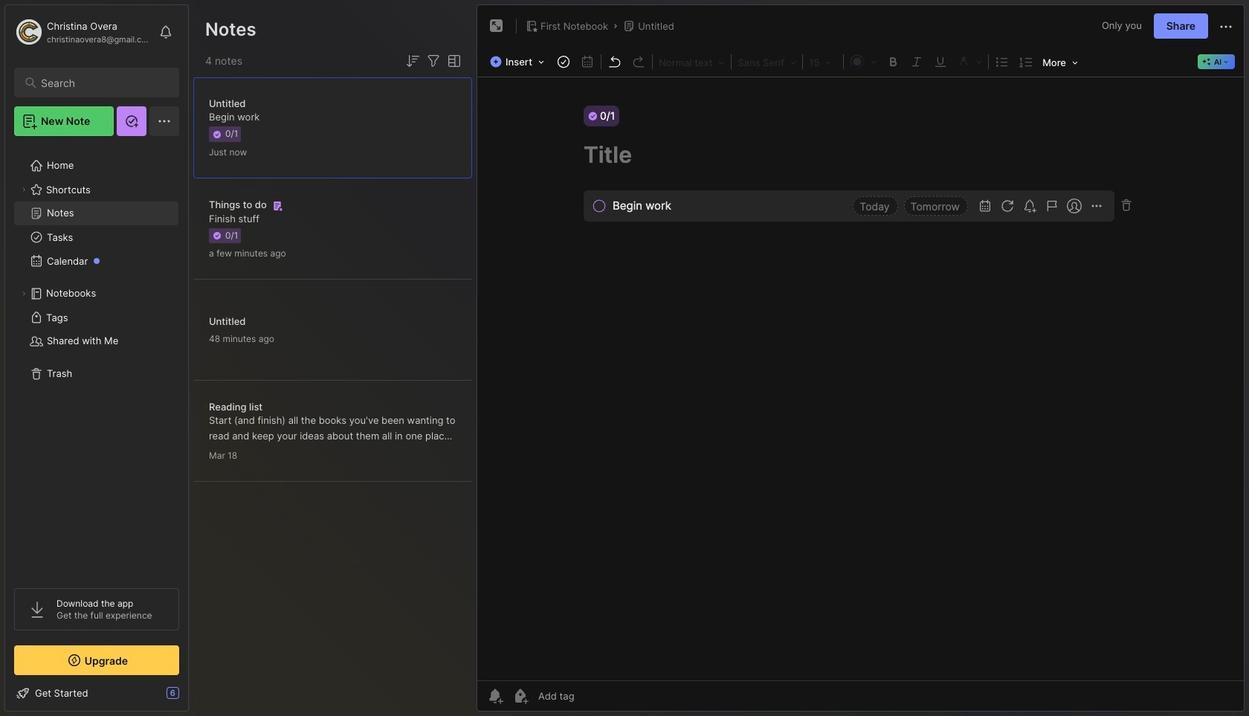 Task type: vqa. For each thing, say whether or not it's contained in the screenshot.
Font family IMAGE on the top right of the page
yes



Task type: describe. For each thing, give the bounding box(es) containing it.
tree inside main element
[[5, 145, 188, 575]]

none search field inside main element
[[41, 74, 166, 92]]

Highlight field
[[953, 51, 987, 71]]

font color image
[[846, 51, 882, 71]]

more actions image
[[1218, 18, 1236, 36]]

add filters image
[[425, 52, 443, 70]]

add a reminder image
[[487, 687, 504, 705]]

Sort options field
[[404, 52, 422, 70]]

Add filters field
[[425, 52, 443, 70]]

main element
[[0, 0, 193, 716]]



Task type: locate. For each thing, give the bounding box(es) containing it.
undo image
[[605, 51, 626, 72]]

View options field
[[443, 52, 463, 70]]

Heading level field
[[655, 52, 730, 71]]

None search field
[[41, 74, 166, 92]]

Font color field
[[846, 51, 882, 71]]

Font size field
[[805, 52, 842, 71]]

heading level image
[[655, 52, 730, 71]]

Add tag field
[[537, 690, 649, 703]]

Search text field
[[41, 76, 166, 90]]

Help and Learning task checklist field
[[5, 681, 188, 705]]

task image
[[554, 51, 574, 72]]

note window element
[[477, 4, 1245, 716]]

Account field
[[14, 17, 152, 47]]

expand note image
[[488, 17, 506, 35]]

click to collapse image
[[188, 689, 199, 707]]

Font family field
[[734, 52, 801, 71]]

font family image
[[734, 52, 801, 71]]

Note Editor text field
[[478, 77, 1245, 681]]

Insert field
[[487, 51, 552, 72]]

More actions field
[[1218, 16, 1236, 36]]

add tag image
[[512, 687, 530, 705]]

font size image
[[805, 52, 842, 71]]

More field
[[1039, 52, 1083, 73]]

tree
[[5, 145, 188, 575]]

highlight image
[[953, 51, 987, 71]]

expand notebooks image
[[19, 289, 28, 298]]



